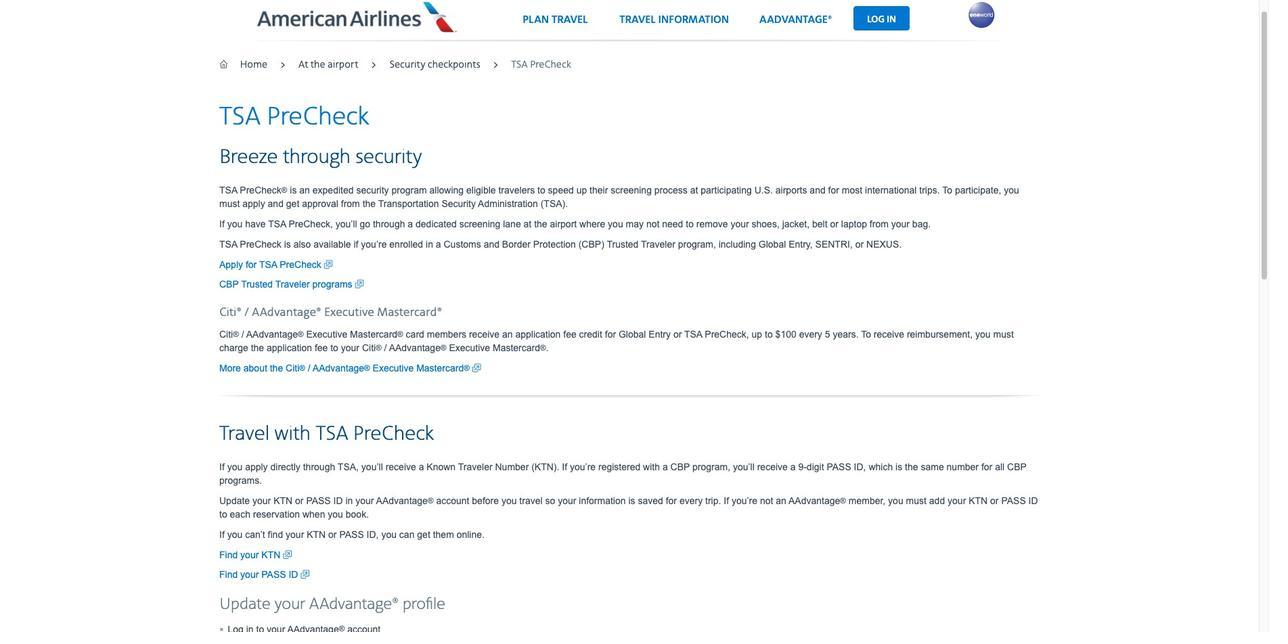Task type: vqa. For each thing, say whether or not it's contained in the screenshot.
Traveler inside "link"
yes



Task type: locate. For each thing, give the bounding box(es) containing it.
0 vertical spatial application
[[515, 329, 561, 340]]

lane
[[503, 218, 521, 229]]

pass down all
[[1001, 495, 1026, 506]]

1 horizontal spatial id,
[[854, 461, 866, 472]]

0 vertical spatial every
[[799, 329, 822, 340]]

to right need
[[686, 218, 694, 229]]

0 horizontal spatial global
[[619, 329, 646, 340]]

1 vertical spatial airport
[[550, 218, 577, 229]]

id, down 'book.'
[[367, 529, 379, 540]]

jacket,
[[782, 218, 810, 229]]

most
[[842, 185, 862, 195]]

precheck, up the also
[[289, 218, 333, 229]]

0 horizontal spatial at
[[524, 218, 531, 229]]

0 horizontal spatial airport
[[328, 59, 358, 71]]

find down find your ktn
[[219, 569, 238, 580]]

security up program on the top of page
[[356, 145, 422, 170]]

1 vertical spatial tsa precheck
[[219, 101, 369, 132]]

0 horizontal spatial traveler
[[275, 279, 310, 289]]

2 horizontal spatial in
[[887, 13, 896, 25]]

you right "when"
[[328, 509, 343, 520]]

security down allowing
[[442, 198, 476, 209]]

if for if you can't find your ktn or pass id, you can get them online.
[[219, 529, 225, 540]]

newpage image for through
[[355, 277, 364, 291]]

with inside if you apply directly through tsa, you'll receive a known traveler number (ktn). if you're registered with a cbp program, you'll receive a 9-digit pass id, which is the same number for all cbp programs.
[[643, 461, 660, 472]]

to up (tsa). at the top of page
[[537, 185, 545, 195]]

0 vertical spatial security
[[389, 59, 425, 71]]

the inside card members receive an application fee credit for global entry or tsa precheck, up to $100 every 5 years. to receive reimbursement, you must charge the application fee to your citi
[[251, 342, 264, 353]]

home
[[240, 59, 267, 71]]

1 horizontal spatial up
[[752, 329, 762, 340]]

1 vertical spatial to
[[861, 329, 871, 340]]

travel information button
[[607, 8, 741, 40]]

in inside 'link'
[[887, 13, 896, 25]]

1 vertical spatial newpage image
[[472, 361, 481, 375]]

or inside member, you must add your ktn or pass id to each reservation when you book.
[[990, 495, 999, 506]]

0 vertical spatial get
[[286, 198, 299, 209]]

member,
[[849, 495, 885, 506]]

2 horizontal spatial cbp
[[1007, 461, 1026, 472]]

fee down citi ® / aadvantage ® executive mastercard ®
[[315, 342, 328, 353]]

at
[[690, 185, 698, 195], [524, 218, 531, 229]]

and left border
[[484, 239, 499, 250]]

1 horizontal spatial travel
[[552, 13, 588, 26]]

application up .
[[515, 329, 561, 340]]

travel for travel information
[[619, 13, 656, 26]]

when
[[303, 509, 325, 520]]

2 vertical spatial through
[[303, 461, 335, 472]]

® / aadvantage ® executive mastercard ® .
[[376, 342, 549, 353]]

mastercard®
[[377, 305, 442, 320]]

2 vertical spatial in
[[345, 495, 353, 506]]

0 horizontal spatial with
[[274, 421, 311, 447]]

1 vertical spatial aadvantage®
[[252, 305, 321, 320]]

in right log
[[887, 13, 896, 25]]

cbp trusted traveler programs
[[219, 279, 355, 289]]

1 horizontal spatial trusted
[[607, 239, 639, 250]]

1 horizontal spatial fee
[[563, 329, 576, 340]]

travel inside plan travel dropdown button
[[552, 13, 588, 26]]

nexus.
[[866, 239, 902, 250]]

the down (tsa). at the top of page
[[534, 218, 547, 229]]

tsa right have
[[268, 218, 286, 229]]

or
[[830, 218, 839, 229], [855, 239, 864, 250], [673, 329, 682, 340], [295, 495, 304, 506], [990, 495, 999, 506], [328, 529, 337, 540]]

update
[[219, 495, 250, 506], [219, 595, 270, 614]]

1 horizontal spatial must
[[906, 495, 927, 506]]

update down find your pass id
[[219, 595, 270, 614]]

0 horizontal spatial every
[[679, 495, 703, 506]]

0 vertical spatial you're
[[361, 239, 387, 250]]

programs
[[312, 279, 352, 289]]

pass inside member, you must add your ktn or pass id to each reservation when you book.
[[1001, 495, 1026, 506]]

executive
[[324, 305, 374, 320], [306, 329, 347, 340], [449, 342, 490, 353], [373, 363, 414, 373]]

aadvantage® for security
[[252, 305, 321, 320]]

must down tsa precheck ®
[[219, 198, 240, 209]]

with
[[274, 421, 311, 447], [643, 461, 660, 472]]

0 horizontal spatial travel
[[219, 421, 269, 447]]

2 horizontal spatial citi
[[362, 342, 376, 353]]

pass
[[827, 461, 851, 472], [306, 495, 331, 506], [1001, 495, 1026, 506], [339, 529, 364, 540], [261, 569, 286, 580]]

the left same
[[905, 461, 918, 472]]

from up the nexus.
[[870, 218, 889, 229]]

or down laptop
[[855, 239, 864, 250]]

0 horizontal spatial must
[[219, 198, 240, 209]]

mastercard left .
[[493, 342, 540, 353]]

enrolled
[[389, 239, 423, 250]]

directly
[[270, 461, 300, 472]]

1 horizontal spatial cbp
[[670, 461, 690, 472]]

2 horizontal spatial you'll
[[733, 461, 755, 472]]

find for find your pass id
[[219, 569, 238, 580]]

1 vertical spatial screening
[[459, 218, 500, 229]]

executive down card
[[373, 363, 414, 373]]

2 horizontal spatial must
[[993, 329, 1014, 340]]

0 vertical spatial to
[[942, 185, 952, 195]]

0 vertical spatial security
[[356, 145, 422, 170]]

from inside is an expedited security program allowing eligible travelers to speed up their screening process at participating u.s. airports and for most international trips. to participate, you must apply and get approval from the transportation security administration (tsa).
[[341, 198, 360, 209]]

1 vertical spatial security
[[356, 185, 389, 195]]

you right the reimbursement,
[[975, 329, 991, 340]]

traveler down need
[[641, 239, 675, 250]]

ktn up find your pass id link
[[261, 549, 280, 560]]

available
[[314, 239, 351, 250]]

screening up customs
[[459, 218, 500, 229]]

newpage image for with
[[301, 568, 310, 581]]

entry,
[[789, 239, 813, 250]]

have
[[245, 218, 266, 229]]

the up about
[[251, 342, 264, 353]]

sentri,
[[815, 239, 853, 250]]

your right "add"
[[948, 495, 966, 506]]

trusted down may
[[607, 239, 639, 250]]

for inside if you apply directly through tsa, you'll receive a known traveler number (ktn). if you're registered with a cbp program, you'll receive a 9-digit pass id, which is the same number for all cbp programs.
[[981, 461, 992, 472]]

travel
[[519, 495, 543, 506]]

1 vertical spatial update
[[219, 595, 270, 614]]

trusted
[[607, 239, 639, 250], [241, 279, 273, 289]]

up inside card members receive an application fee credit for global entry or tsa precheck, up to $100 every 5 years. to receive reimbursement, you must charge the application fee to your citi
[[752, 329, 762, 340]]

if left have
[[219, 218, 225, 229]]

customs
[[444, 239, 481, 250]]

is inside is an expedited security program allowing eligible travelers to speed up their screening process at participating u.s. airports and for most international trips. to participate, you must apply and get approval from the transportation security administration (tsa).
[[290, 185, 297, 195]]

pass right the digit
[[827, 461, 851, 472]]

account
[[436, 495, 469, 506]]

0 vertical spatial citi
[[219, 329, 233, 340]]

travel
[[552, 13, 588, 26], [619, 13, 656, 26], [219, 421, 269, 447]]

aadvantage up the can
[[376, 495, 428, 506]]

tsa up tsa,
[[316, 421, 348, 447]]

transportation
[[378, 198, 439, 209]]

1 horizontal spatial in
[[426, 239, 433, 250]]

your up reservation
[[252, 495, 271, 506]]

newpage image
[[355, 277, 364, 291], [283, 548, 292, 562], [301, 568, 310, 581]]

belt
[[812, 218, 827, 229]]

up
[[576, 185, 587, 195], [752, 329, 762, 340]]

your down find your pass id link
[[275, 595, 305, 614]]

0 vertical spatial up
[[576, 185, 587, 195]]

1 horizontal spatial every
[[799, 329, 822, 340]]

to right "trips."
[[942, 185, 952, 195]]

log in
[[867, 13, 896, 25]]

travel inside tsa precheck 'main content'
[[219, 421, 269, 447]]

travelers
[[498, 185, 535, 195]]

cbp down apply
[[219, 279, 239, 289]]

2 horizontal spatial travel
[[619, 13, 656, 26]]

expedited
[[313, 185, 354, 195]]

all
[[995, 461, 1005, 472]]

precheck,
[[289, 218, 333, 229], [705, 329, 749, 340]]

travel up programs.
[[219, 421, 269, 447]]

newpage image up programs
[[324, 258, 333, 271]]

travel right plan
[[552, 13, 588, 26]]

must inside is an expedited security program allowing eligible travelers to speed up their screening process at participating u.s. airports and for most international trips. to participate, you must apply and get approval from the transportation security administration (tsa).
[[219, 198, 240, 209]]

you inside card members receive an application fee credit for global entry or tsa precheck, up to $100 every 5 years. to receive reimbursement, you must charge the application fee to your citi
[[975, 329, 991, 340]]

your up the more about the citi ® / aadvantage ® executive mastercard ®
[[341, 342, 359, 353]]

precheck up breeze through security
[[267, 101, 369, 132]]

you're left registered
[[570, 461, 596, 472]]

1 vertical spatial traveler
[[275, 279, 310, 289]]

in
[[887, 13, 896, 25], [426, 239, 433, 250], [345, 495, 353, 506]]

at right the process
[[690, 185, 698, 195]]

u.s.
[[754, 185, 773, 195]]

1 horizontal spatial with
[[643, 461, 660, 472]]

1 vertical spatial apply
[[245, 461, 268, 472]]

receive up ® / aadvantage ® executive mastercard ® .
[[469, 329, 500, 340]]

a down transportation
[[408, 218, 413, 229]]

1 vertical spatial citi
[[362, 342, 376, 353]]

0 horizontal spatial citi
[[219, 329, 233, 340]]

1 vertical spatial program,
[[692, 461, 730, 472]]

id
[[333, 495, 343, 506], [1028, 495, 1038, 506], [289, 569, 298, 580]]

at the airport
[[299, 59, 358, 71]]

1 vertical spatial global
[[619, 329, 646, 340]]

is left "expedited"
[[290, 185, 297, 195]]

/ down citi ® / aadvantage ® executive mastercard ®
[[308, 363, 310, 373]]

0 horizontal spatial application
[[267, 342, 312, 353]]

newpage image down ® / aadvantage ® executive mastercard ® .
[[472, 361, 481, 375]]

0 vertical spatial must
[[219, 198, 240, 209]]

2 update from the top
[[219, 595, 270, 614]]

tsa
[[511, 59, 528, 71], [219, 101, 260, 132], [219, 185, 237, 195], [268, 218, 286, 229], [219, 239, 237, 250], [259, 259, 277, 270], [684, 329, 702, 340], [316, 421, 348, 447]]

and
[[810, 185, 826, 195], [268, 198, 284, 209], [484, 239, 499, 250]]

ktn
[[274, 495, 293, 506], [969, 495, 988, 506], [307, 529, 326, 540], [261, 549, 280, 560]]

0 vertical spatial update
[[219, 495, 250, 506]]

2 vertical spatial an
[[776, 495, 786, 506]]

1 horizontal spatial airport
[[550, 218, 577, 229]]

you left travel
[[501, 495, 517, 506]]

id,
[[854, 461, 866, 472], [367, 529, 379, 540]]

aadvantage up about
[[246, 329, 298, 340]]

2 find from the top
[[219, 569, 238, 580]]

program
[[392, 185, 427, 195]]

0 vertical spatial and
[[810, 185, 826, 195]]

traveler inside if you apply directly through tsa, you'll receive a known traveler number (ktn). if you're registered with a cbp program, you'll receive a 9-digit pass id, which is the same number for all cbp programs.
[[458, 461, 492, 472]]

to right years.
[[861, 329, 871, 340]]

up inside is an expedited security program allowing eligible travelers to speed up their screening process at participating u.s. airports and for most international trips. to participate, you must apply and get approval from the transportation security administration (tsa).
[[576, 185, 587, 195]]

through
[[283, 145, 351, 170], [373, 218, 405, 229], [303, 461, 335, 472]]

1 vertical spatial newpage image
[[283, 548, 292, 562]]

which
[[869, 461, 893, 472]]

at inside is an expedited security program allowing eligible travelers to speed up their screening process at participating u.s. airports and for most international trips. to participate, you must apply and get approval from the transportation security administration (tsa).
[[690, 185, 698, 195]]

trusted down apply for tsa precheck
[[241, 279, 273, 289]]

you're inside if you apply directly through tsa, you'll receive a known traveler number (ktn). if you're registered with a cbp program, you'll receive a 9-digit pass id, which is the same number for all cbp programs.
[[570, 461, 596, 472]]

.
[[546, 342, 549, 353]]

your left the bag.
[[891, 218, 910, 229]]

1 horizontal spatial precheck,
[[705, 329, 749, 340]]

registered
[[598, 461, 640, 472]]

1 horizontal spatial screening
[[611, 185, 652, 195]]

at right lane
[[524, 218, 531, 229]]

from down "expedited"
[[341, 198, 360, 209]]

known
[[427, 461, 456, 472]]

security
[[356, 145, 422, 170], [356, 185, 389, 195]]

for left all
[[981, 461, 992, 472]]

5
[[825, 329, 830, 340]]

(cbp)
[[578, 239, 604, 250]]

remove
[[696, 218, 728, 229]]

newpage image
[[324, 258, 333, 271], [472, 361, 481, 375]]

log
[[867, 13, 884, 25]]

or inside card members receive an application fee credit for global entry or tsa precheck, up to $100 every 5 years. to receive reimbursement, you must charge the application fee to your citi
[[673, 329, 682, 340]]

find
[[219, 549, 238, 560], [219, 569, 238, 580]]

0 vertical spatial global
[[759, 239, 786, 250]]

0 horizontal spatial mastercard
[[350, 329, 397, 340]]

security left checkpoints
[[389, 59, 425, 71]]

and right airports
[[810, 185, 826, 195]]

airport
[[328, 59, 358, 71], [550, 218, 577, 229]]

up left their
[[576, 185, 587, 195]]

trip.
[[705, 495, 721, 506]]

ktn inside member, you must add your ktn or pass id to each reservation when you book.
[[969, 495, 988, 506]]

0 horizontal spatial security
[[389, 59, 425, 71]]

1 vertical spatial not
[[760, 495, 773, 506]]

1 vertical spatial fee
[[315, 342, 328, 353]]

global
[[759, 239, 786, 250], [619, 329, 646, 340]]

allowing
[[429, 185, 464, 195]]

is left the also
[[284, 239, 291, 250]]

0 vertical spatial precheck,
[[289, 218, 333, 229]]

1 vertical spatial an
[[502, 329, 513, 340]]

with right registered
[[643, 461, 660, 472]]

you'll right tsa,
[[361, 461, 383, 472]]

airport inside tsa precheck 'main content'
[[550, 218, 577, 229]]

0 vertical spatial newpage image
[[355, 277, 364, 291]]

aadvantage® for tsa
[[310, 595, 399, 614]]

0 vertical spatial newpage image
[[324, 258, 333, 271]]

9-
[[798, 461, 807, 472]]

travel inside travel information dropdown button
[[619, 13, 656, 26]]

tsa down plan
[[511, 59, 528, 71]]

0 horizontal spatial newpage image
[[324, 258, 333, 271]]

through right the go at the left top of the page
[[373, 218, 405, 229]]

apply down tsa precheck ®
[[242, 198, 265, 209]]

application down citi ® / aadvantage ® executive mastercard ®
[[267, 342, 312, 353]]

0 vertical spatial from
[[341, 198, 360, 209]]

2 vertical spatial must
[[906, 495, 927, 506]]

newpage image down find
[[283, 548, 292, 562]]

travel information
[[619, 13, 729, 26]]

1 horizontal spatial traveler
[[458, 461, 492, 472]]

(tsa).
[[541, 198, 568, 209]]

add
[[929, 495, 945, 506]]

reservation
[[253, 509, 300, 520]]

checkpoints
[[428, 59, 480, 71]]

executive down citi® / aadvantage® executive mastercard®
[[306, 329, 347, 340]]

to inside is an expedited security program allowing eligible travelers to speed up their screening process at participating u.s. airports and for most international trips. to participate, you must apply and get approval from the transportation security administration (tsa).
[[942, 185, 952, 195]]

traveler
[[641, 239, 675, 250], [275, 279, 310, 289], [458, 461, 492, 472]]

find
[[268, 529, 283, 540]]

0 vertical spatial not
[[646, 218, 659, 229]]

update for update your aadvantage® profile
[[219, 595, 270, 614]]

the
[[310, 59, 325, 71], [363, 198, 376, 209], [534, 218, 547, 229], [251, 342, 264, 353], [270, 363, 283, 373], [905, 461, 918, 472]]

precheck down have
[[240, 239, 281, 250]]

® inside tsa precheck ®
[[281, 185, 287, 194]]

0 horizontal spatial to
[[861, 329, 871, 340]]

book.
[[346, 509, 369, 520]]

to left each
[[219, 509, 227, 520]]

0 horizontal spatial newpage image
[[283, 548, 292, 562]]

program, down the remove
[[678, 239, 716, 250]]

1 vertical spatial get
[[417, 529, 430, 540]]

you'll
[[336, 218, 357, 229], [361, 461, 383, 472], [733, 461, 755, 472]]

participate,
[[955, 185, 1001, 195]]

1 horizontal spatial not
[[760, 495, 773, 506]]

0 vertical spatial at
[[690, 185, 698, 195]]

1 vertical spatial and
[[268, 198, 284, 209]]

get
[[286, 198, 299, 209], [417, 529, 430, 540]]

apply up programs.
[[245, 461, 268, 472]]

not right "trip."
[[760, 495, 773, 506]]

security up the go at the left top of the page
[[356, 185, 389, 195]]

1 vertical spatial find
[[219, 569, 238, 580]]

program, up "trip."
[[692, 461, 730, 472]]

plan travel button
[[511, 8, 600, 40]]

1 vertical spatial security
[[442, 198, 476, 209]]

1 find from the top
[[219, 549, 238, 560]]

1 horizontal spatial you'll
[[361, 461, 383, 472]]

citi right about
[[286, 363, 299, 373]]

1 update from the top
[[219, 495, 250, 506]]

must
[[219, 198, 240, 209], [993, 329, 1014, 340], [906, 495, 927, 506]]

must left "add"
[[906, 495, 927, 506]]

participating
[[701, 185, 752, 195]]

where
[[579, 218, 605, 229]]

1 horizontal spatial mastercard
[[416, 363, 464, 373]]

number
[[947, 461, 979, 472]]

0 vertical spatial apply
[[242, 198, 265, 209]]



Task type: describe. For each thing, give the bounding box(es) containing it.
your up including
[[731, 218, 749, 229]]

at the airport link
[[299, 59, 358, 71]]

information
[[579, 495, 626, 506]]

american airlines - homepage image
[[257, 1, 458, 32]]

1 horizontal spatial id
[[333, 495, 343, 506]]

1 vertical spatial at
[[524, 218, 531, 229]]

1 vertical spatial in
[[426, 239, 433, 250]]

an inside is an expedited security program allowing eligible travelers to speed up their screening process at participating u.s. airports and for most international trips. to participate, you must apply and get approval from the transportation security administration (tsa).
[[299, 185, 310, 195]]

tsa precheck is also available if you're enrolled in a customs and border protection (cbp) trusted traveler program, including global entry, sentri, or nexus.
[[219, 239, 902, 250]]

/ up charge
[[241, 329, 244, 340]]

2 vertical spatial mastercard
[[416, 363, 464, 373]]

if
[[354, 239, 358, 250]]

find your ktn link
[[219, 548, 292, 562]]

go
[[360, 218, 370, 229]]

your down 'can't'
[[240, 549, 259, 560]]

tsa inside apply for tsa precheck link
[[259, 259, 277, 270]]

1 horizontal spatial citi
[[286, 363, 299, 373]]

main navigation navigation
[[511, 6, 910, 40]]

or right find
[[328, 529, 337, 540]]

tsa up breeze
[[219, 101, 260, 132]]

1 vertical spatial every
[[679, 495, 703, 506]]

if right "trip."
[[724, 495, 729, 506]]

precheck up have
[[240, 185, 281, 195]]

is an expedited security program allowing eligible travelers to speed up their screening process at participating u.s. airports and for most international trips. to participate, you must apply and get approval from the transportation security administration (tsa).
[[219, 185, 1019, 209]]

0 horizontal spatial precheck,
[[289, 218, 333, 229]]

0 vertical spatial fee
[[563, 329, 576, 340]]

for inside is an expedited security program allowing eligible travelers to speed up their screening process at participating u.s. airports and for most international trips. to participate, you must apply and get approval from the transportation security administration (tsa).
[[828, 185, 839, 195]]

(ktn).
[[531, 461, 559, 472]]

your right so
[[558, 495, 576, 506]]

1 horizontal spatial global
[[759, 239, 786, 250]]

1 horizontal spatial and
[[484, 239, 499, 250]]

can't
[[245, 529, 265, 540]]

about
[[244, 363, 267, 373]]

if you apply directly through tsa, you'll receive a known traveler number (ktn). if you're registered with a cbp program, you'll receive a 9-digit pass id, which is the same number for all cbp programs.
[[219, 461, 1026, 486]]

id inside member, you must add your ktn or pass id to each reservation when you book.
[[1028, 495, 1038, 506]]

process
[[654, 185, 688, 195]]

receive right years.
[[874, 329, 904, 340]]

1 vertical spatial trusted
[[241, 279, 273, 289]]

$100
[[775, 329, 796, 340]]

find your ktn
[[219, 549, 283, 560]]

to left '$100'
[[765, 329, 773, 340]]

you left may
[[608, 218, 623, 229]]

precheck down plan travel dropdown button
[[530, 59, 571, 71]]

executive down members
[[449, 342, 490, 353]]

aadvantage down the digit
[[788, 495, 840, 506]]

a up saved
[[663, 461, 668, 472]]

security checkpoints
[[389, 59, 480, 71]]

approval
[[302, 198, 338, 209]]

if you have tsa precheck, you'll go through a dedicated screening lane at the airport where you may not need to remove your shoes, jacket, belt or laptop from your bag.
[[219, 218, 931, 229]]

apply
[[219, 259, 243, 270]]

aadvantage down card
[[389, 342, 441, 353]]

your inside card members receive an application fee credit for global entry or tsa precheck, up to $100 every 5 years. to receive reimbursement, you must charge the application fee to your citi
[[341, 342, 359, 353]]

1 horizontal spatial from
[[870, 218, 889, 229]]

0 vertical spatial traveler
[[641, 239, 675, 250]]

0 vertical spatial tsa precheck
[[511, 59, 571, 71]]

2 horizontal spatial and
[[810, 185, 826, 195]]

tsa,
[[338, 461, 359, 472]]

aadvantage® inside popup button
[[759, 13, 832, 26]]

0 horizontal spatial id
[[289, 569, 298, 580]]

or right the belt
[[830, 218, 839, 229]]

tsa precheck ®
[[219, 185, 287, 195]]

0 horizontal spatial id,
[[367, 529, 379, 540]]

apply inside is an expedited security program allowing eligible travelers to speed up their screening process at participating u.s. airports and for most international trips. to participate, you must apply and get approval from the transportation security administration (tsa).
[[242, 198, 265, 209]]

administration
[[478, 198, 538, 209]]

2 vertical spatial you're
[[732, 495, 757, 506]]

if for if you have tsa precheck, you'll go through a dedicated screening lane at the airport where you may not need to remove your shoes, jacket, belt or laptop from your bag.
[[219, 218, 225, 229]]

ktn up reservation
[[274, 495, 293, 506]]

pass down 'book.'
[[339, 529, 364, 540]]

profile
[[403, 595, 445, 614]]

0 horizontal spatial you're
[[361, 239, 387, 250]]

through inside if you apply directly through tsa, you'll receive a known traveler number (ktn). if you're registered with a cbp program, you'll receive a 9-digit pass id, which is the same number for all cbp programs.
[[303, 461, 335, 472]]

an inside card members receive an application fee credit for global entry or tsa precheck, up to $100 every 5 years. to receive reimbursement, you must charge the application fee to your citi
[[502, 329, 513, 340]]

charge
[[219, 342, 248, 353]]

must inside member, you must add your ktn or pass id to each reservation when you book.
[[906, 495, 927, 506]]

a left the 'known'
[[419, 461, 424, 472]]

same
[[921, 461, 944, 472]]

apply for tsa precheck link
[[219, 258, 333, 271]]

get inside is an expedited security program allowing eligible travelers to speed up their screening process at participating u.s. airports and for most international trips. to participate, you must apply and get approval from the transportation security administration (tsa).
[[286, 198, 299, 209]]

0 horizontal spatial cbp
[[219, 279, 239, 289]]

update your ktn or pass id in your aadvantage ® account before you travel so your information is saved for every trip. if you're not an aadvantage ®
[[219, 495, 846, 506]]

speed
[[548, 185, 574, 195]]

your inside member, you must add your ktn or pass id to each reservation when you book.
[[948, 495, 966, 506]]

shoes,
[[752, 218, 780, 229]]

you inside if you apply directly through tsa, you'll receive a known traveler number (ktn). if you're registered with a cbp program, you'll receive a 9-digit pass id, which is the same number for all cbp programs.
[[227, 461, 242, 472]]

1 vertical spatial through
[[373, 218, 405, 229]]

the inside is an expedited security program allowing eligible travelers to speed up their screening process at participating u.s. airports and for most international trips. to participate, you must apply and get approval from the transportation security administration (tsa).
[[363, 198, 376, 209]]

a left 9-
[[790, 461, 796, 472]]

reimbursement,
[[907, 329, 973, 340]]

to inside is an expedited security program allowing eligible travelers to speed up their screening process at participating u.s. airports and for most international trips. to participate, you must apply and get approval from the transportation security administration (tsa).
[[537, 185, 545, 195]]

for inside card members receive an application fee credit for global entry or tsa precheck, up to $100 every 5 years. to receive reimbursement, you must charge the application fee to your citi
[[605, 329, 616, 340]]

security inside is an expedited security program allowing eligible travelers to speed up their screening process at participating u.s. airports and for most international trips. to participate, you must apply and get approval from the transportation security administration (tsa).
[[356, 185, 389, 195]]

cbp trusted traveler programs link
[[219, 277, 364, 291]]

may
[[626, 218, 644, 229]]

your right find
[[286, 529, 304, 540]]

global inside card members receive an application fee credit for global entry or tsa precheck, up to $100 every 5 years. to receive reimbursement, you must charge the application fee to your citi
[[619, 329, 646, 340]]

0 horizontal spatial not
[[646, 218, 659, 229]]

you inside is an expedited security program allowing eligible travelers to speed up their screening process at participating u.s. airports and for most international trips. to participate, you must apply and get approval from the transportation security administration (tsa).
[[1004, 185, 1019, 195]]

tsa precheck inside 'main content'
[[219, 101, 369, 132]]

if for if you apply directly through tsa, you'll receive a known traveler number (ktn). if you're registered with a cbp program, you'll receive a 9-digit pass id, which is the same number for all cbp programs.
[[219, 461, 225, 472]]

is left saved
[[628, 495, 635, 506]]

tsa up apply
[[219, 239, 237, 250]]

0 horizontal spatial fee
[[315, 342, 328, 353]]

oneworld link opens in a new window image
[[968, 1, 995, 28]]

program, inside if you apply directly through tsa, you'll receive a known traveler number (ktn). if you're registered with a cbp program, you'll receive a 9-digit pass id, which is the same number for all cbp programs.
[[692, 461, 730, 472]]

you left have
[[227, 218, 242, 229]]

every inside card members receive an application fee credit for global entry or tsa precheck, up to $100 every 5 years. to receive reimbursement, you must charge the application fee to your citi
[[799, 329, 822, 340]]

0 vertical spatial with
[[274, 421, 311, 447]]

id, inside if you apply directly through tsa, you'll receive a known traveler number (ktn). if you're registered with a cbp program, you'll receive a 9-digit pass id, which is the same number for all cbp programs.
[[854, 461, 866, 472]]

your down find your ktn
[[240, 569, 259, 580]]

citi inside card members receive an application fee credit for global entry or tsa precheck, up to $100 every 5 years. to receive reimbursement, you must charge the application fee to your citi
[[362, 342, 376, 353]]

to inside card members receive an application fee credit for global entry or tsa precheck, up to $100 every 5 years. to receive reimbursement, you must charge the application fee to your citi
[[861, 329, 871, 340]]

saved
[[638, 495, 663, 506]]

if right (ktn).
[[562, 461, 567, 472]]

precheck, inside card members receive an application fee credit for global entry or tsa precheck, up to $100 every 5 years. to receive reimbursement, you must charge the application fee to your citi
[[705, 329, 749, 340]]

the right about
[[270, 363, 283, 373]]

laptop
[[841, 218, 867, 229]]

log in link
[[854, 6, 910, 30]]

years.
[[833, 329, 859, 340]]

0 vertical spatial through
[[283, 145, 351, 170]]

aadvantage® button
[[747, 8, 844, 40]]

their
[[590, 185, 608, 195]]

the right "at"
[[310, 59, 325, 71]]

before
[[472, 495, 499, 506]]

find for find your ktn
[[219, 549, 238, 560]]

precheck up tsa,
[[353, 421, 434, 447]]

2 horizontal spatial mastercard
[[493, 342, 540, 353]]

more
[[219, 363, 241, 373]]

card
[[406, 329, 424, 340]]

pass inside if you apply directly through tsa, you'll receive a known traveler number (ktn). if you're registered with a cbp program, you'll receive a 9-digit pass id, which is the same number for all cbp programs.
[[827, 461, 851, 472]]

for right apply
[[246, 259, 257, 270]]

0 vertical spatial mastercard
[[350, 329, 397, 340]]

including
[[719, 239, 756, 250]]

you right member,
[[888, 495, 903, 506]]

0 horizontal spatial you'll
[[336, 218, 357, 229]]

0 horizontal spatial screening
[[459, 218, 500, 229]]

find your pass id
[[219, 569, 301, 580]]

to up the more about the citi ® / aadvantage ® executive mastercard ®
[[330, 342, 338, 353]]

you left the can
[[381, 529, 397, 540]]

citi ® / aadvantage ® executive mastercard ®
[[219, 329, 403, 340]]

for right saved
[[666, 495, 677, 506]]

is inside if you apply directly through tsa, you'll receive a known traveler number (ktn). if you're registered with a cbp program, you'll receive a 9-digit pass id, which is the same number for all cbp programs.
[[895, 461, 902, 472]]

tsa down breeze
[[219, 185, 237, 195]]

also
[[294, 239, 311, 250]]

tsa precheck main content
[[219, 101, 1040, 632]]

bag.
[[912, 218, 931, 229]]

you left 'can't'
[[227, 529, 242, 540]]

/ right citi®
[[244, 305, 249, 320]]

digit
[[807, 461, 824, 472]]

update your aadvantage® profile
[[219, 595, 445, 614]]

breeze
[[219, 145, 278, 170]]

international
[[865, 185, 917, 195]]

0 vertical spatial trusted
[[607, 239, 639, 250]]

so
[[545, 495, 555, 506]]

the inside if you apply directly through tsa, you'll receive a known traveler number (ktn). if you're registered with a cbp program, you'll receive a 9-digit pass id, which is the same number for all cbp programs.
[[905, 461, 918, 472]]

card members receive an application fee credit for global entry or tsa precheck, up to $100 every 5 years. to receive reimbursement, you must charge the application fee to your citi
[[219, 329, 1014, 353]]

0 vertical spatial airport
[[328, 59, 358, 71]]

can
[[399, 529, 414, 540]]

receive left 9-
[[757, 461, 788, 472]]

if you can't find your ktn or pass id, you can get them online.
[[219, 529, 485, 540]]

0 vertical spatial program,
[[678, 239, 716, 250]]

must inside card members receive an application fee credit for global entry or tsa precheck, up to $100 every 5 years. to receive reimbursement, you must charge the application fee to your citi
[[993, 329, 1014, 340]]

0 horizontal spatial in
[[345, 495, 353, 506]]

travel for travel with tsa precheck
[[219, 421, 269, 447]]

online.
[[457, 529, 485, 540]]

/ down mastercard®
[[384, 342, 387, 353]]

find your pass id link
[[219, 568, 310, 581]]

a down dedicated
[[436, 239, 441, 250]]

screening inside is an expedited security program allowing eligible travelers to speed up their screening process at participating u.s. airports and for most international trips. to participate, you must apply and get approval from the transportation security administration (tsa).
[[611, 185, 652, 195]]

plan
[[523, 13, 549, 26]]

border
[[502, 239, 531, 250]]

apply inside if you apply directly through tsa, you'll receive a known traveler number (ktn). if you're registered with a cbp program, you'll receive a 9-digit pass id, which is the same number for all cbp programs.
[[245, 461, 268, 472]]

number
[[495, 461, 529, 472]]

precheck down the also
[[280, 259, 321, 270]]

programs.
[[219, 475, 262, 486]]

security checkpoints link
[[389, 59, 480, 71]]

ktn down "when"
[[307, 529, 326, 540]]

pass down find your ktn link
[[261, 569, 286, 580]]

receive left the 'known'
[[386, 461, 416, 472]]

more about the citi ® / aadvantage ® executive mastercard ®
[[219, 363, 470, 373]]

to inside member, you must add your ktn or pass id to each reservation when you book.
[[219, 509, 227, 520]]

update for update your ktn or pass id in your aadvantage ® account before you travel so your information is saved for every trip. if you're not an aadvantage ®
[[219, 495, 250, 506]]

tsa inside card members receive an application fee credit for global entry or tsa precheck, up to $100 every 5 years. to receive reimbursement, you must charge the application fee to your citi
[[684, 329, 702, 340]]

aadvantage down citi ® / aadvantage ® executive mastercard ®
[[313, 363, 364, 373]]

pass up "when"
[[306, 495, 331, 506]]

executive down programs
[[324, 305, 374, 320]]

your up 'book.'
[[356, 495, 374, 506]]

or up "when"
[[295, 495, 304, 506]]

entry
[[649, 329, 671, 340]]

eligible
[[466, 185, 496, 195]]

breeze through security
[[219, 145, 422, 170]]

security inside is an expedited security program allowing eligible travelers to speed up their screening process at participating u.s. airports and for most international trips. to participate, you must apply and get approval from the transportation security administration (tsa).
[[442, 198, 476, 209]]

airports
[[775, 185, 807, 195]]

citi® / aadvantage® executive mastercard®
[[219, 305, 442, 320]]

travel with tsa precheck
[[219, 421, 434, 447]]



